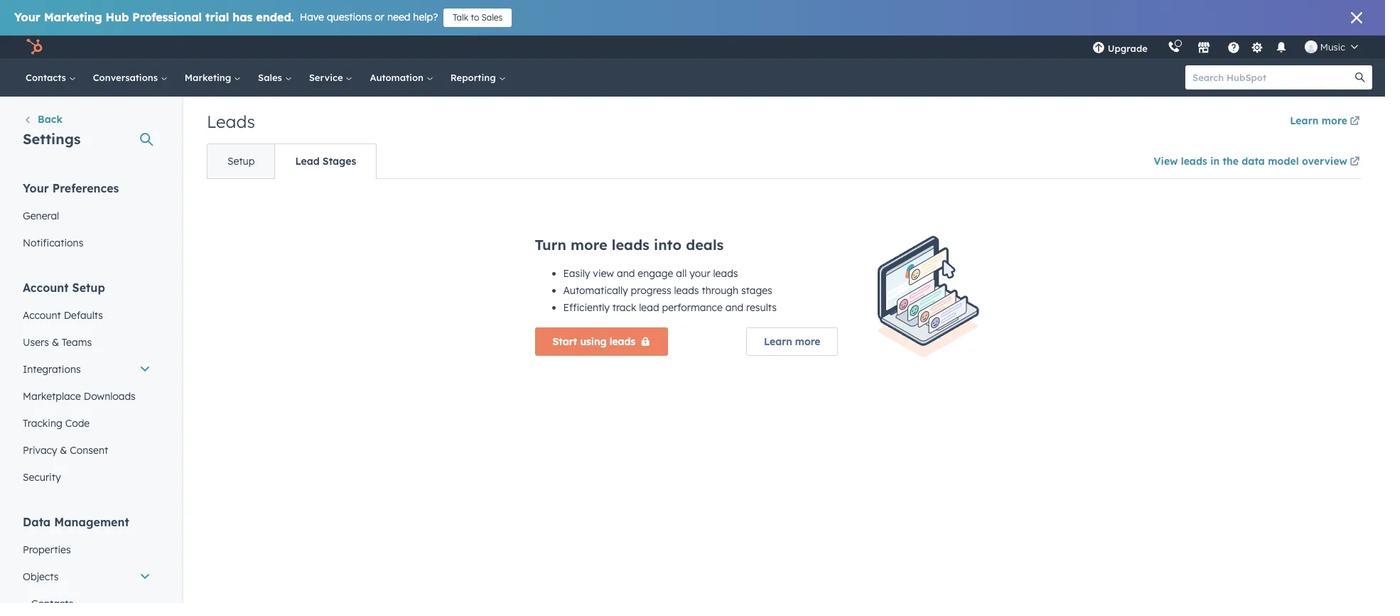 Task type: vqa. For each thing, say whether or not it's contained in the screenshot.
middle of
no



Task type: locate. For each thing, give the bounding box(es) containing it.
start
[[553, 335, 577, 348]]

learn more
[[1290, 114, 1348, 127], [764, 335, 821, 348]]

or
[[375, 11, 385, 23]]

through
[[702, 284, 739, 297]]

Search HubSpot search field
[[1186, 65, 1360, 90]]

marketing up leads
[[185, 72, 234, 83]]

marketing
[[44, 10, 102, 24], [185, 72, 234, 83]]

&
[[52, 336, 59, 349], [60, 444, 67, 457]]

hubspot image
[[26, 38, 43, 55]]

tracking
[[23, 417, 62, 430]]

1 horizontal spatial learn
[[1290, 114, 1319, 127]]

calling icon button
[[1162, 38, 1186, 56]]

1 vertical spatial more
[[571, 236, 608, 254]]

and
[[617, 267, 635, 280], [726, 301, 744, 314]]

music button
[[1296, 36, 1367, 58]]

menu
[[1082, 36, 1368, 58]]

learn more link down results
[[746, 328, 838, 356]]

your for your preferences
[[23, 181, 49, 195]]

& for users
[[52, 336, 59, 349]]

consent
[[70, 444, 108, 457]]

learn more up overview
[[1290, 114, 1348, 127]]

contacts
[[26, 72, 69, 83]]

sales right to
[[482, 12, 503, 23]]

data management
[[23, 515, 129, 530]]

greg robinson image
[[1305, 41, 1318, 53]]

your preferences
[[23, 181, 119, 195]]

0 vertical spatial marketing
[[44, 10, 102, 24]]

3 link opens in a new window image from the top
[[1350, 154, 1360, 171]]

tracking code
[[23, 417, 90, 430]]

1 vertical spatial learn
[[764, 335, 792, 348]]

1 vertical spatial learn more
[[764, 335, 821, 348]]

0 horizontal spatial setup
[[72, 281, 105, 295]]

security link
[[14, 464, 159, 491]]

privacy & consent
[[23, 444, 108, 457]]

setup down leads
[[227, 155, 255, 168]]

1 horizontal spatial more
[[795, 335, 821, 348]]

overview
[[1302, 155, 1348, 168]]

1 horizontal spatial and
[[726, 301, 744, 314]]

leads right using
[[610, 335, 636, 348]]

0 horizontal spatial and
[[617, 267, 635, 280]]

reporting
[[450, 72, 499, 83]]

marketplaces button
[[1189, 36, 1219, 58]]

upgrade image
[[1092, 42, 1105, 55]]

privacy
[[23, 444, 57, 457]]

notifications button
[[1269, 36, 1294, 58]]

setup inside navigation
[[227, 155, 255, 168]]

teams
[[62, 336, 92, 349]]

and right the view
[[617, 267, 635, 280]]

1 vertical spatial setup
[[72, 281, 105, 295]]

1 horizontal spatial learn more
[[1290, 114, 1348, 127]]

security
[[23, 471, 61, 484]]

code
[[65, 417, 90, 430]]

1 horizontal spatial &
[[60, 444, 67, 457]]

leads up "through"
[[713, 267, 738, 280]]

integrations
[[23, 363, 81, 376]]

1 horizontal spatial marketing
[[185, 72, 234, 83]]

has
[[233, 10, 253, 24]]

view leads in the data model overview link
[[1154, 146, 1363, 178]]

turn
[[535, 236, 566, 254]]

account for account defaults
[[23, 309, 61, 322]]

navigation containing setup
[[207, 144, 377, 179]]

all
[[676, 267, 687, 280]]

service link
[[300, 58, 361, 97]]

0 vertical spatial &
[[52, 336, 59, 349]]

1 horizontal spatial setup
[[227, 155, 255, 168]]

0 vertical spatial account
[[23, 281, 69, 295]]

into
[[654, 236, 682, 254]]

0 horizontal spatial learn
[[764, 335, 792, 348]]

close image
[[1351, 12, 1363, 23]]

account up 'users'
[[23, 309, 61, 322]]

0 vertical spatial setup
[[227, 155, 255, 168]]

and down "through"
[[726, 301, 744, 314]]

sales left service
[[258, 72, 285, 83]]

automation
[[370, 72, 426, 83]]

data
[[1242, 155, 1265, 168]]

contacts link
[[17, 58, 84, 97]]

account up 'account defaults'
[[23, 281, 69, 295]]

track
[[613, 301, 636, 314]]

& right 'users'
[[52, 336, 59, 349]]

music
[[1321, 41, 1346, 53]]

account setup
[[23, 281, 105, 295]]

sales
[[482, 12, 503, 23], [258, 72, 285, 83]]

2 horizontal spatial more
[[1322, 114, 1348, 127]]

search button
[[1348, 65, 1373, 90]]

lead
[[295, 155, 320, 168]]

stages
[[741, 284, 773, 297]]

setup up account defaults link
[[72, 281, 105, 295]]

0 vertical spatial sales
[[482, 12, 503, 23]]

tracking code link
[[14, 410, 159, 437]]

reporting link
[[442, 58, 514, 97]]

1 vertical spatial &
[[60, 444, 67, 457]]

questions
[[327, 11, 372, 23]]

0 horizontal spatial learn more link
[[746, 328, 838, 356]]

conversations link
[[84, 58, 176, 97]]

your
[[14, 10, 40, 24], [23, 181, 49, 195]]

your up hubspot icon
[[14, 10, 40, 24]]

ended.
[[256, 10, 294, 24]]

link opens in a new window image
[[1350, 114, 1360, 131], [1350, 117, 1360, 127], [1350, 154, 1360, 171], [1350, 157, 1360, 168]]

learn up overview
[[1290, 114, 1319, 127]]

marketing left hub on the left top of page
[[44, 10, 102, 24]]

0 horizontal spatial marketing
[[44, 10, 102, 24]]

general
[[23, 210, 59, 222]]

1 vertical spatial learn more link
[[746, 328, 838, 356]]

0 horizontal spatial more
[[571, 236, 608, 254]]

learn more down results
[[764, 335, 821, 348]]

start using leads
[[553, 335, 636, 348]]

lead
[[639, 301, 659, 314]]

0 vertical spatial your
[[14, 10, 40, 24]]

hub
[[106, 10, 129, 24]]

leads
[[1181, 155, 1208, 168], [612, 236, 650, 254], [713, 267, 738, 280], [674, 284, 699, 297], [610, 335, 636, 348]]

1 vertical spatial your
[[23, 181, 49, 195]]

menu item
[[1158, 36, 1161, 58]]

0 horizontal spatial learn more
[[764, 335, 821, 348]]

model
[[1268, 155, 1299, 168]]

easily view and engage all your leads automatically progress leads through stages efficiently track lead performance and results
[[563, 267, 777, 314]]

learn down results
[[764, 335, 792, 348]]

learn more link up overview
[[1290, 112, 1363, 131]]

account
[[23, 281, 69, 295], [23, 309, 61, 322]]

have
[[300, 11, 324, 23]]

0 horizontal spatial &
[[52, 336, 59, 349]]

the
[[1223, 155, 1239, 168]]

general link
[[14, 203, 159, 230]]

1 account from the top
[[23, 281, 69, 295]]

management
[[54, 515, 129, 530]]

1 vertical spatial account
[[23, 309, 61, 322]]

0 horizontal spatial sales
[[258, 72, 285, 83]]

2 vertical spatial more
[[795, 335, 821, 348]]

calling icon image
[[1168, 41, 1181, 54]]

1 vertical spatial marketing
[[185, 72, 234, 83]]

talk to sales
[[453, 12, 503, 23]]

& right privacy
[[60, 444, 67, 457]]

talk to sales button
[[444, 9, 512, 27]]

1 vertical spatial and
[[726, 301, 744, 314]]

2 account from the top
[[23, 309, 61, 322]]

1 vertical spatial sales
[[258, 72, 285, 83]]

1 horizontal spatial sales
[[482, 12, 503, 23]]

navigation
[[207, 144, 377, 179]]

1 horizontal spatial learn more link
[[1290, 112, 1363, 131]]

integrations button
[[14, 356, 159, 383]]

your up the general
[[23, 181, 49, 195]]

learn more link
[[1290, 112, 1363, 131], [746, 328, 838, 356]]

leads down all
[[674, 284, 699, 297]]



Task type: describe. For each thing, give the bounding box(es) containing it.
leads inside button
[[610, 335, 636, 348]]

notifications link
[[14, 230, 159, 257]]

progress
[[631, 284, 671, 297]]

marketing link
[[176, 58, 250, 97]]

2 link opens in a new window image from the top
[[1350, 117, 1360, 127]]

properties
[[23, 544, 71, 557]]

sales inside button
[[482, 12, 503, 23]]

settings image
[[1251, 42, 1264, 54]]

view leads in the data model overview
[[1154, 155, 1348, 168]]

hubspot link
[[17, 38, 53, 55]]

users & teams
[[23, 336, 92, 349]]

objects
[[23, 571, 59, 584]]

objects button
[[14, 564, 159, 591]]

need
[[387, 11, 410, 23]]

marketplace downloads link
[[14, 383, 159, 410]]

trial
[[205, 10, 229, 24]]

leads left into
[[612, 236, 650, 254]]

menu containing music
[[1082, 36, 1368, 58]]

privacy & consent link
[[14, 437, 159, 464]]

properties link
[[14, 537, 159, 564]]

account for account setup
[[23, 281, 69, 295]]

deals
[[686, 236, 724, 254]]

professional
[[132, 10, 202, 24]]

back
[[38, 113, 62, 126]]

marketplaces image
[[1198, 42, 1210, 55]]

0 vertical spatial learn
[[1290, 114, 1319, 127]]

marketplace
[[23, 390, 81, 403]]

start using leads button
[[535, 328, 668, 356]]

account defaults
[[23, 309, 103, 322]]

data management element
[[14, 515, 159, 603]]

automatically
[[563, 284, 628, 297]]

leads left the in
[[1181, 155, 1208, 168]]

marketing inside marketing link
[[185, 72, 234, 83]]

account setup element
[[14, 280, 159, 491]]

in
[[1211, 155, 1220, 168]]

notifications
[[23, 237, 83, 249]]

search image
[[1355, 73, 1365, 82]]

preferences
[[52, 181, 119, 195]]

efficiently
[[563, 301, 610, 314]]

your for your marketing hub professional trial has ended. have questions or need help?
[[14, 10, 40, 24]]

lead stages link
[[275, 144, 376, 178]]

view
[[593, 267, 614, 280]]

0 vertical spatial learn more link
[[1290, 112, 1363, 131]]

upgrade
[[1108, 43, 1148, 54]]

turn more leads into deals
[[535, 236, 724, 254]]

settings
[[23, 130, 81, 148]]

downloads
[[84, 390, 136, 403]]

leads
[[207, 111, 255, 132]]

4 link opens in a new window image from the top
[[1350, 157, 1360, 168]]

0 vertical spatial and
[[617, 267, 635, 280]]

0 vertical spatial more
[[1322, 114, 1348, 127]]

users & teams link
[[14, 329, 159, 356]]

0 vertical spatial learn more
[[1290, 114, 1348, 127]]

your
[[690, 267, 711, 280]]

your preferences element
[[14, 181, 159, 257]]

help button
[[1222, 36, 1246, 58]]

automation link
[[361, 58, 442, 97]]

stages
[[323, 155, 356, 168]]

view
[[1154, 155, 1178, 168]]

results
[[746, 301, 777, 314]]

talk
[[453, 12, 469, 23]]

lead stages
[[295, 155, 356, 168]]

data
[[23, 515, 51, 530]]

performance
[[662, 301, 723, 314]]

conversations
[[93, 72, 161, 83]]

setup link
[[208, 144, 275, 178]]

sales link
[[250, 58, 300, 97]]

account defaults link
[[14, 302, 159, 329]]

& for privacy
[[60, 444, 67, 457]]

help?
[[413, 11, 438, 23]]

using
[[580, 335, 607, 348]]

your marketing hub professional trial has ended. have questions or need help?
[[14, 10, 438, 24]]

to
[[471, 12, 479, 23]]

1 link opens in a new window image from the top
[[1350, 114, 1360, 131]]

settings link
[[1249, 39, 1267, 54]]

engage
[[638, 267, 673, 280]]

easily
[[563, 267, 590, 280]]

marketplace downloads
[[23, 390, 136, 403]]

users
[[23, 336, 49, 349]]

help image
[[1227, 42, 1240, 55]]

notifications image
[[1275, 42, 1288, 55]]

defaults
[[64, 309, 103, 322]]



